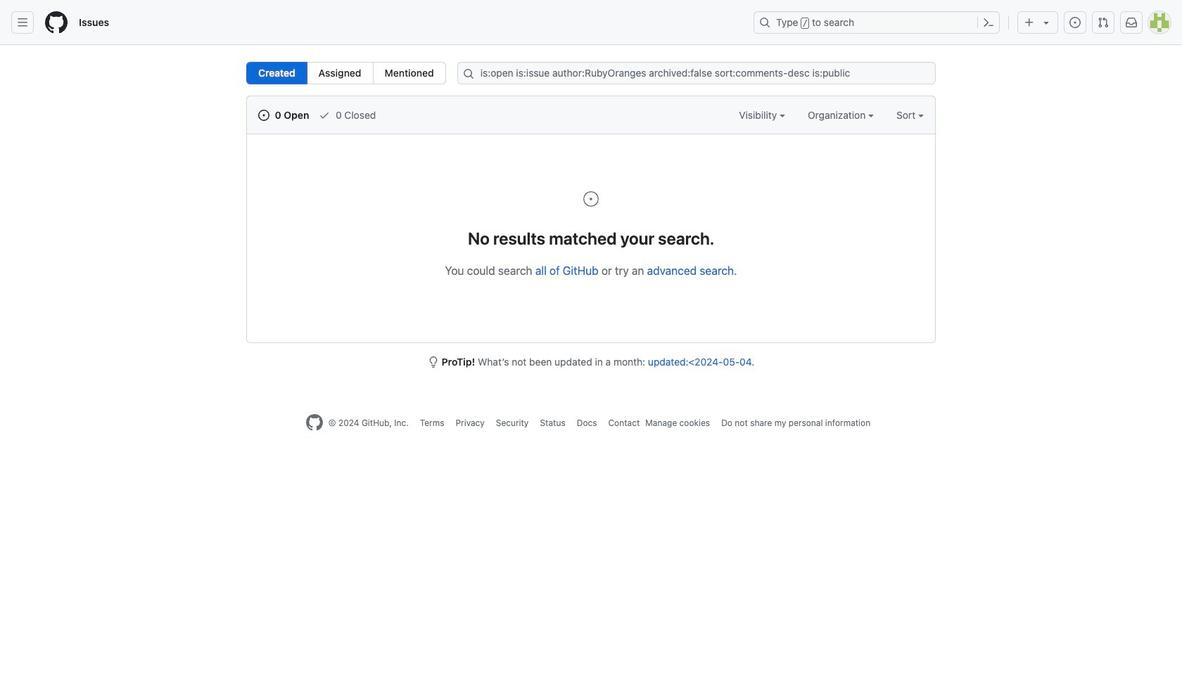 Task type: vqa. For each thing, say whether or not it's contained in the screenshot.
light bulb 'image'
yes



Task type: locate. For each thing, give the bounding box(es) containing it.
1 horizontal spatial homepage image
[[306, 414, 323, 431]]

0 horizontal spatial homepage image
[[45, 11, 68, 34]]

1 horizontal spatial issue opened image
[[1069, 17, 1081, 28]]

Issues search field
[[457, 62, 936, 84]]

issue opened image
[[1069, 17, 1081, 28], [583, 191, 599, 208]]

search image
[[463, 68, 474, 80]]

0 horizontal spatial issue opened image
[[583, 191, 599, 208]]

triangle down image
[[1041, 17, 1052, 28]]

homepage image
[[45, 11, 68, 34], [306, 414, 323, 431]]



Task type: describe. For each thing, give the bounding box(es) containing it.
0 vertical spatial issue opened image
[[1069, 17, 1081, 28]]

1 vertical spatial issue opened image
[[583, 191, 599, 208]]

0 vertical spatial homepage image
[[45, 11, 68, 34]]

issue opened image
[[258, 110, 269, 121]]

light bulb image
[[428, 357, 439, 368]]

issues element
[[246, 62, 446, 84]]

you have no unread notifications image
[[1126, 17, 1137, 28]]

1 vertical spatial homepage image
[[306, 414, 323, 431]]

git pull request image
[[1098, 17, 1109, 28]]

check image
[[319, 110, 330, 121]]

Search all issues text field
[[457, 62, 936, 84]]

command palette image
[[983, 17, 994, 28]]



